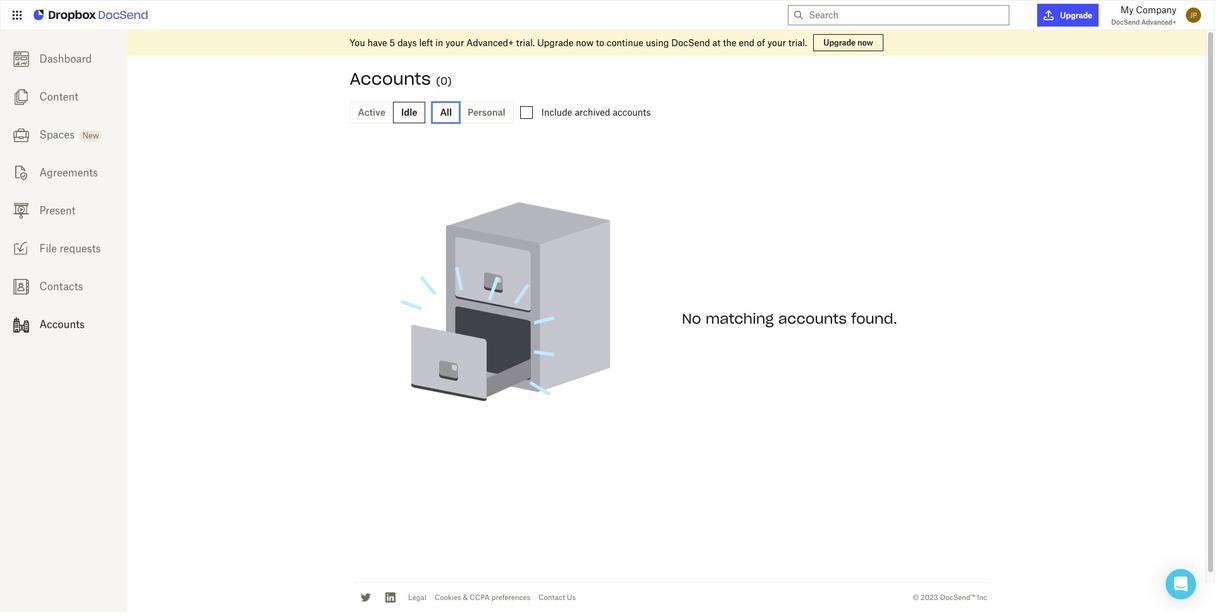 Task type: describe. For each thing, give the bounding box(es) containing it.
cookies & ccpa preferences
[[435, 594, 531, 603]]

personal
[[468, 107, 506, 118]]

accounts (0)
[[350, 68, 452, 89]]

contact
[[539, 594, 565, 603]]

accounts for archived
[[613, 107, 651, 118]]

0 horizontal spatial now
[[576, 37, 594, 48]]

contacts link
[[0, 268, 127, 306]]

idle button
[[393, 102, 426, 123]]

(0)
[[436, 75, 452, 87]]

contact us
[[539, 594, 576, 603]]

1 your from the left
[[446, 37, 464, 48]]

agreements
[[39, 167, 98, 179]]

new
[[83, 131, 99, 141]]

present link
[[0, 192, 127, 230]]

matching
[[706, 310, 774, 328]]

upgrade now link
[[814, 34, 884, 51]]

us
[[567, 594, 576, 603]]

inc
[[978, 594, 988, 603]]

active button
[[350, 102, 394, 123]]

Search text field
[[809, 6, 1004, 25]]

docsend inside my company docsend advanced+
[[1112, 18, 1140, 26]]

upgrade image
[[1044, 10, 1054, 20]]

have
[[368, 37, 387, 48]]

all
[[440, 107, 452, 118]]

at
[[713, 37, 721, 48]]

left
[[419, 37, 433, 48]]

accounts for matching
[[779, 310, 847, 328]]

you have 5 days left in your advanced+ trial. upgrade now to continue using docsend at the end of your trial.
[[350, 37, 807, 48]]

contact us link
[[539, 594, 576, 603]]

upgrade now
[[824, 38, 874, 47]]

my company docsend advanced+
[[1112, 4, 1177, 26]]

© 2023 docsend™ inc
[[913, 594, 988, 603]]

requests
[[60, 242, 101, 255]]

sidebar dashboard image
[[13, 51, 29, 67]]

docsend™
[[940, 594, 976, 603]]

checkbox unchecked image
[[520, 106, 533, 119]]

continue
[[607, 37, 644, 48]]

accounts link
[[0, 306, 127, 344]]

sidebar ndas image
[[13, 165, 29, 181]]

file
[[39, 242, 57, 255]]

dashboard link
[[0, 40, 127, 78]]

idle
[[401, 107, 418, 118]]

sidebar documents image
[[13, 89, 29, 105]]

my
[[1121, 4, 1134, 15]]

include
[[542, 107, 573, 118]]

contacts
[[39, 280, 83, 293]]

cookies & ccpa preferences link
[[435, 594, 531, 603]]

using
[[646, 37, 669, 48]]

1 trial. from the left
[[516, 37, 535, 48]]



Task type: locate. For each thing, give the bounding box(es) containing it.
2 trial. from the left
[[789, 37, 807, 48]]

content
[[39, 91, 78, 103]]

all button
[[432, 102, 460, 123]]

upgrade button
[[1038, 4, 1099, 27]]

upgrade for upgrade
[[1061, 10, 1093, 20]]

personal button
[[460, 102, 514, 123]]

2 your from the left
[[768, 37, 786, 48]]

preferences
[[492, 594, 531, 603]]

advanced+ down company on the right top of the page
[[1142, 18, 1177, 26]]

legal
[[408, 594, 427, 603]]

archived
[[575, 107, 611, 118]]

0 horizontal spatial trial.
[[516, 37, 535, 48]]

0 horizontal spatial accounts
[[39, 318, 85, 331]]

ccpa
[[470, 594, 490, 603]]

of
[[757, 37, 765, 48]]

1 vertical spatial advanced+
[[467, 37, 514, 48]]

0 vertical spatial accounts
[[613, 107, 651, 118]]

end
[[739, 37, 755, 48]]

0 vertical spatial docsend
[[1112, 18, 1140, 26]]

jp
[[1191, 11, 1197, 19]]

spaces new
[[39, 129, 99, 141]]

your right in
[[446, 37, 464, 48]]

file requests
[[39, 242, 101, 255]]

sidebar present image
[[13, 203, 29, 219]]

now left to at the top left of page
[[576, 37, 594, 48]]

©
[[913, 594, 919, 603]]

active
[[358, 107, 386, 118]]

upgrade inside "button"
[[1061, 10, 1093, 20]]

file requests link
[[0, 230, 127, 268]]

5
[[390, 37, 395, 48]]

no matching accounts found.
[[682, 310, 898, 328]]

present
[[39, 204, 75, 217]]

advanced+ right in
[[467, 37, 514, 48]]

in
[[436, 37, 443, 48]]

0 horizontal spatial docsend
[[672, 37, 710, 48]]

1 horizontal spatial advanced+
[[1142, 18, 1177, 26]]

your right the 'of'
[[768, 37, 786, 48]]

upgrade for upgrade now
[[824, 38, 856, 47]]

accounts down contacts in the left top of the page
[[39, 318, 85, 331]]

0 vertical spatial accounts
[[350, 68, 431, 89]]

the
[[723, 37, 737, 48]]

2 horizontal spatial upgrade
[[1061, 10, 1093, 20]]

1 horizontal spatial accounts
[[350, 68, 431, 89]]

sidebar accounts image
[[13, 317, 29, 333]]

1 horizontal spatial trial.
[[789, 37, 807, 48]]

1 horizontal spatial docsend
[[1112, 18, 1140, 26]]

0 horizontal spatial advanced+
[[467, 37, 514, 48]]

receive image
[[13, 241, 29, 257]]

docsend left at
[[672, 37, 710, 48]]

jp button
[[1183, 4, 1205, 26]]

advanced+ inside my company docsend advanced+
[[1142, 18, 1177, 26]]

accounts for accounts (0)
[[350, 68, 431, 89]]

0 horizontal spatial your
[[446, 37, 464, 48]]

1 horizontal spatial your
[[768, 37, 786, 48]]

accounts for accounts
[[39, 318, 85, 331]]

company
[[1136, 4, 1177, 15]]

to
[[596, 37, 605, 48]]

docsend down my
[[1112, 18, 1140, 26]]

sidebar spaces image
[[13, 127, 29, 143]]

1 horizontal spatial upgrade
[[824, 38, 856, 47]]

content link
[[0, 78, 127, 116]]

1 vertical spatial accounts
[[779, 310, 847, 328]]

accounts
[[350, 68, 431, 89], [39, 318, 85, 331]]

docsend
[[1112, 18, 1140, 26], [672, 37, 710, 48]]

legal link
[[408, 594, 427, 603]]

upgrade
[[1061, 10, 1093, 20], [537, 37, 574, 48], [824, 38, 856, 47]]

agreements link
[[0, 154, 127, 192]]

1 vertical spatial docsend
[[672, 37, 710, 48]]

now down search text field
[[858, 38, 874, 47]]

include archived accounts
[[542, 107, 651, 118]]

spaces
[[39, 129, 75, 141]]

dashboard
[[39, 53, 92, 65]]

accounts left found.
[[779, 310, 847, 328]]

0 vertical spatial advanced+
[[1142, 18, 1177, 26]]

days
[[398, 37, 417, 48]]

1 horizontal spatial accounts
[[779, 310, 847, 328]]

accounts right archived
[[613, 107, 651, 118]]

trial.
[[516, 37, 535, 48], [789, 37, 807, 48]]

2023
[[921, 594, 939, 603]]

now
[[576, 37, 594, 48], [858, 38, 874, 47]]

&
[[463, 594, 468, 603]]

0 horizontal spatial upgrade
[[537, 37, 574, 48]]

accounts down 5 in the left top of the page
[[350, 68, 431, 89]]

accounts
[[613, 107, 651, 118], [779, 310, 847, 328]]

1 vertical spatial accounts
[[39, 318, 85, 331]]

1 horizontal spatial now
[[858, 38, 874, 47]]

no
[[682, 310, 702, 328]]

advanced+
[[1142, 18, 1177, 26], [467, 37, 514, 48]]

0 horizontal spatial accounts
[[613, 107, 651, 118]]

you
[[350, 37, 365, 48]]

your
[[446, 37, 464, 48], [768, 37, 786, 48]]

cookies
[[435, 594, 461, 603]]

sidebar contacts image
[[13, 279, 29, 295]]

found.
[[852, 310, 898, 328]]



Task type: vqa. For each thing, say whether or not it's contained in the screenshot.
the Upload in "link"
no



